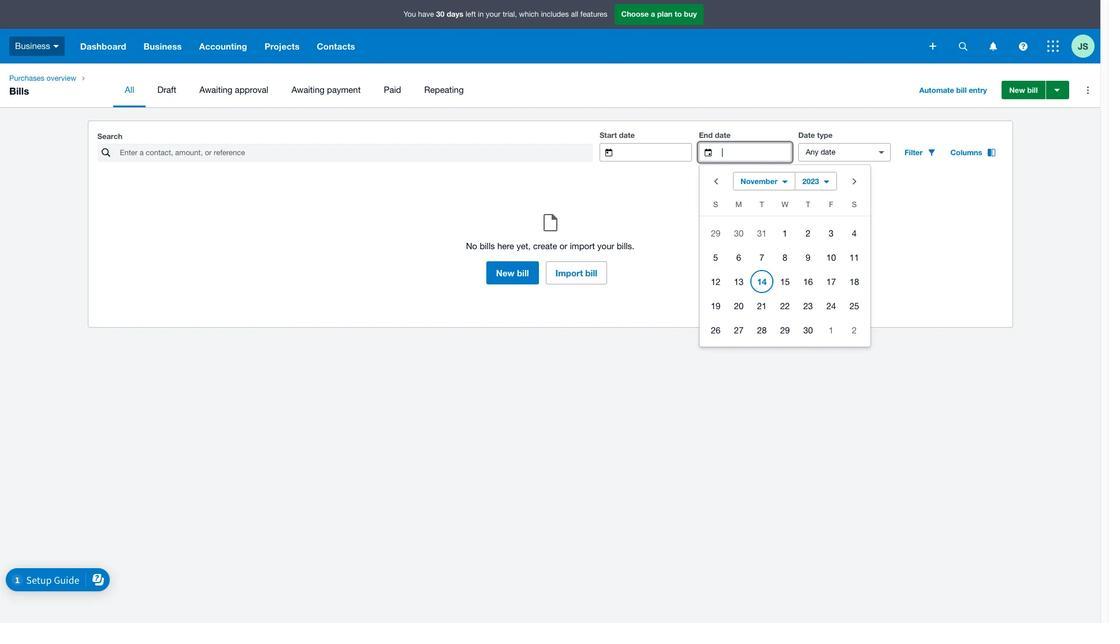 Task type: locate. For each thing, give the bounding box(es) containing it.
1 horizontal spatial new bill button
[[1002, 81, 1045, 99]]

business up purchases
[[15, 41, 50, 51]]

1 horizontal spatial date
[[715, 131, 731, 140]]

in
[[478, 10, 484, 19]]

business
[[15, 41, 50, 51], [144, 41, 182, 51]]

trial,
[[503, 10, 517, 19]]

0 horizontal spatial date
[[619, 131, 635, 140]]

0 vertical spatial new bill button
[[1002, 81, 1045, 99]]

1 horizontal spatial new bill
[[1009, 85, 1038, 95]]

draft link
[[146, 73, 188, 107]]

business up draft
[[144, 41, 182, 51]]

bills
[[480, 241, 495, 251]]

tue nov 07 2023 cell
[[750, 246, 774, 269]]

menu
[[113, 73, 903, 107]]

business button up draft
[[135, 29, 190, 64]]

2 business button from the left
[[135, 29, 190, 64]]

end
[[699, 131, 713, 140]]

row group
[[700, 221, 871, 343]]

row containing s
[[700, 198, 871, 217]]

all link
[[113, 73, 146, 107]]

js button
[[1072, 29, 1100, 64]]

new bill
[[1009, 85, 1038, 95], [496, 268, 529, 278]]

0 horizontal spatial s
[[713, 200, 718, 209]]

your right in at the left top of page
[[486, 10, 501, 19]]

to
[[675, 9, 682, 19]]

automate
[[919, 85, 954, 95]]

row up wed nov 08 2023 'cell'
[[700, 221, 871, 246]]

start
[[600, 131, 617, 140]]

paid
[[384, 85, 401, 95]]

0 horizontal spatial awaiting
[[199, 85, 232, 95]]

wed nov 15 2023 cell
[[774, 270, 797, 293]]

no
[[466, 241, 477, 251]]

overview
[[47, 74, 76, 83]]

date
[[798, 131, 815, 140]]

sun nov 12 2023 cell
[[700, 270, 727, 293]]

new inside bills navigation
[[1009, 85, 1025, 95]]

tue nov 28 2023 cell
[[750, 319, 774, 342]]

navigation
[[72, 29, 921, 64]]

approval
[[235, 85, 268, 95]]

Date type field
[[799, 144, 869, 161]]

1 t from the left
[[760, 200, 764, 209]]

sun nov 19 2023 cell
[[700, 295, 727, 318]]

s
[[713, 200, 718, 209], [852, 200, 857, 209]]

new bill right the entry
[[1009, 85, 1038, 95]]

bill inside import bill button
[[585, 268, 597, 278]]

thu nov 23 2023 cell
[[797, 295, 820, 318]]

0 horizontal spatial business
[[15, 41, 50, 51]]

1 date from the left
[[619, 131, 635, 140]]

row down wed nov 15 2023 cell
[[700, 294, 871, 318]]

awaiting inside awaiting approval link
[[199, 85, 232, 95]]

includes
[[541, 10, 569, 19]]

bill
[[956, 85, 967, 95], [1027, 85, 1038, 95], [517, 268, 529, 278], [585, 268, 597, 278]]

bill left the entry
[[956, 85, 967, 95]]

purchases overview
[[9, 74, 76, 83]]

choose
[[621, 9, 649, 19]]

2 horizontal spatial svg image
[[1047, 40, 1059, 52]]

next month image
[[843, 170, 866, 193]]

accounting
[[199, 41, 247, 51]]

1 horizontal spatial awaiting
[[292, 85, 325, 95]]

awaiting payment link
[[280, 73, 372, 107]]

1 awaiting from the left
[[199, 85, 232, 95]]

mon nov 27 2023 cell
[[727, 319, 750, 342]]

row up wed nov 22 2023 cell
[[700, 270, 871, 294]]

business button up purchases overview
[[0, 29, 72, 64]]

0 horizontal spatial svg image
[[959, 42, 967, 51]]

1 horizontal spatial business button
[[135, 29, 190, 64]]

Search field
[[119, 144, 593, 162]]

0 horizontal spatial new bill
[[496, 268, 529, 278]]

0 horizontal spatial new bill button
[[486, 262, 539, 285]]

awaiting approval link
[[188, 73, 280, 107]]

all
[[125, 85, 134, 95]]

1 vertical spatial your
[[597, 241, 614, 251]]

t left f
[[806, 200, 810, 209]]

bill down "yet,"
[[517, 268, 529, 278]]

purchases overview link
[[5, 73, 81, 84]]

your left the bills.
[[597, 241, 614, 251]]

30
[[436, 9, 445, 19]]

you have 30 days left in your trial, which includes all features
[[404, 9, 607, 19]]

yet,
[[517, 241, 531, 251]]

banner containing js
[[0, 0, 1100, 64]]

awaiting inside awaiting payment link
[[292, 85, 325, 95]]

wed nov 22 2023 cell
[[774, 295, 797, 318]]

awaiting left payment
[[292, 85, 325, 95]]

bill inside automate bill entry popup button
[[956, 85, 967, 95]]

row down wed nov 22 2023 cell
[[700, 318, 871, 343]]

search
[[97, 132, 122, 141]]

1 horizontal spatial your
[[597, 241, 614, 251]]

0 vertical spatial new
[[1009, 85, 1025, 95]]

f
[[829, 200, 833, 209]]

thu nov 02 2023 cell
[[797, 222, 820, 245]]

5 row from the top
[[700, 294, 871, 318]]

1 row from the top
[[700, 198, 871, 217]]

wed nov 08 2023 cell
[[774, 246, 797, 269]]

awaiting
[[199, 85, 232, 95], [292, 85, 325, 95]]

tue nov 21 2023 cell
[[750, 295, 774, 318]]

row up wed nov 01 2023 cell
[[700, 198, 871, 217]]

0 horizontal spatial your
[[486, 10, 501, 19]]

new bill button
[[1002, 81, 1045, 99], [486, 262, 539, 285]]

2 s from the left
[[852, 200, 857, 209]]

projects button
[[256, 29, 308, 64]]

awaiting for awaiting approval
[[199, 85, 232, 95]]

your
[[486, 10, 501, 19], [597, 241, 614, 251]]

here
[[497, 241, 514, 251]]

t
[[760, 200, 764, 209], [806, 200, 810, 209]]

sun nov 05 2023 cell
[[700, 246, 727, 269]]

choose a plan to buy
[[621, 9, 697, 19]]

new
[[1009, 85, 1025, 95], [496, 268, 515, 278]]

date right start
[[619, 131, 635, 140]]

svg image
[[1047, 40, 1059, 52], [959, 42, 967, 51], [989, 42, 997, 51]]

sat nov 04 2023 cell
[[843, 222, 871, 245]]

2 t from the left
[[806, 200, 810, 209]]

columns
[[951, 148, 982, 157]]

1 horizontal spatial t
[[806, 200, 810, 209]]

date right 'end'
[[715, 131, 731, 140]]

1 vertical spatial new bill
[[496, 268, 529, 278]]

svg image
[[1019, 42, 1027, 51], [929, 43, 936, 50], [53, 45, 59, 48]]

Start date field
[[622, 144, 691, 161]]

1 vertical spatial new
[[496, 268, 515, 278]]

new right the entry
[[1009, 85, 1025, 95]]

0 horizontal spatial t
[[760, 200, 764, 209]]

awaiting payment
[[292, 85, 361, 95]]

2 awaiting from the left
[[292, 85, 325, 95]]

row down wed nov 01 2023 cell
[[700, 246, 871, 270]]

group
[[700, 165, 871, 347]]

plan
[[657, 9, 673, 19]]

menu containing all
[[113, 73, 903, 107]]

new bill down 'here'
[[496, 268, 529, 278]]

buy
[[684, 9, 697, 19]]

t left "w"
[[760, 200, 764, 209]]

business button
[[0, 29, 72, 64], [135, 29, 190, 64]]

bills
[[9, 85, 29, 97]]

awaiting left approval
[[199, 85, 232, 95]]

2 date from the left
[[715, 131, 731, 140]]

1 horizontal spatial s
[[852, 200, 857, 209]]

0 horizontal spatial business button
[[0, 29, 72, 64]]

bills navigation
[[0, 64, 1100, 107]]

thu nov 30 2023 cell
[[797, 319, 820, 342]]

which
[[519, 10, 539, 19]]

repeating
[[424, 85, 464, 95]]

filter
[[905, 148, 923, 157]]

1 horizontal spatial new
[[1009, 85, 1025, 95]]

0 horizontal spatial new
[[496, 268, 515, 278]]

2 horizontal spatial svg image
[[1019, 42, 1027, 51]]

new bill button down 'here'
[[486, 262, 539, 285]]

new down 'here'
[[496, 268, 515, 278]]

paid link
[[372, 73, 413, 107]]

date
[[619, 131, 635, 140], [715, 131, 731, 140]]

navigation containing dashboard
[[72, 29, 921, 64]]

entry
[[969, 85, 987, 95]]

row
[[700, 198, 871, 217], [700, 221, 871, 246], [700, 246, 871, 270], [700, 270, 871, 294], [700, 294, 871, 318], [700, 318, 871, 343]]

s right f
[[852, 200, 857, 209]]

your inside you have 30 days left in your trial, which includes all features
[[486, 10, 501, 19]]

sat nov 18 2023 cell
[[843, 270, 871, 293]]

s left m
[[713, 200, 718, 209]]

banner
[[0, 0, 1100, 64]]

overflow menu image
[[1076, 79, 1099, 102]]

1 vertical spatial new bill button
[[486, 262, 539, 285]]

0 vertical spatial new bill
[[1009, 85, 1038, 95]]

2023
[[802, 177, 819, 186]]

grid
[[700, 198, 871, 343]]

new bill button right the entry
[[1002, 81, 1045, 99]]

contacts
[[317, 41, 355, 51]]

awaiting for awaiting payment
[[292, 85, 325, 95]]

import
[[570, 241, 595, 251]]

0 vertical spatial your
[[486, 10, 501, 19]]

bill right import
[[585, 268, 597, 278]]



Task type: describe. For each thing, give the bounding box(es) containing it.
you
[[404, 10, 416, 19]]

filter button
[[898, 143, 944, 162]]

mon nov 06 2023 cell
[[727, 246, 750, 269]]

projects
[[265, 41, 300, 51]]

End date field
[[721, 144, 791, 161]]

dashboard link
[[72, 29, 135, 64]]

previous month image
[[704, 170, 727, 193]]

payment
[[327, 85, 361, 95]]

november
[[741, 177, 778, 186]]

sat nov 25 2023 cell
[[843, 295, 871, 318]]

wed nov 01 2023 cell
[[774, 222, 797, 245]]

dashboard
[[80, 41, 126, 51]]

type
[[817, 131, 833, 140]]

start date
[[600, 131, 635, 140]]

fri nov 17 2023 cell
[[820, 270, 843, 293]]

wed nov 29 2023 cell
[[774, 319, 797, 342]]

6 row from the top
[[700, 318, 871, 343]]

import bill
[[556, 268, 597, 278]]

thu nov 16 2023 cell
[[797, 270, 820, 293]]

automate bill entry
[[919, 85, 987, 95]]

3 row from the top
[[700, 246, 871, 270]]

w
[[782, 200, 789, 209]]

purchases
[[9, 74, 44, 83]]

bills.
[[617, 241, 634, 251]]

days
[[447, 9, 463, 19]]

thu nov 09 2023 cell
[[797, 246, 820, 269]]

a
[[651, 9, 655, 19]]

grid containing s
[[700, 198, 871, 343]]

1 s from the left
[[713, 200, 718, 209]]

tue nov 14 2023 cell
[[750, 270, 774, 293]]

1 horizontal spatial svg image
[[989, 42, 997, 51]]

date type
[[798, 131, 833, 140]]

fri nov 10 2023 cell
[[820, 246, 843, 269]]

mon nov 13 2023 cell
[[727, 270, 750, 293]]

import bill button
[[546, 262, 607, 285]]

fri nov 24 2023 cell
[[820, 295, 843, 318]]

accounting button
[[190, 29, 256, 64]]

1 business button from the left
[[0, 29, 72, 64]]

navigation inside banner
[[72, 29, 921, 64]]

date for start date
[[619, 131, 635, 140]]

1 horizontal spatial business
[[144, 41, 182, 51]]

sat nov 11 2023 cell
[[843, 246, 871, 269]]

columns button
[[944, 143, 1003, 162]]

m
[[736, 200, 742, 209]]

bill right the entry
[[1027, 85, 1038, 95]]

all
[[571, 10, 578, 19]]

or
[[560, 241, 567, 251]]

fri nov 03 2023 cell
[[820, 222, 843, 245]]

repeating link
[[413, 73, 475, 107]]

end date
[[699, 131, 731, 140]]

js
[[1078, 41, 1088, 51]]

create
[[533, 241, 557, 251]]

mon nov 20 2023 cell
[[727, 295, 750, 318]]

0 horizontal spatial svg image
[[53, 45, 59, 48]]

draft
[[157, 85, 176, 95]]

awaiting approval
[[199, 85, 268, 95]]

contacts button
[[308, 29, 364, 64]]

new bill button inside bills navigation
[[1002, 81, 1045, 99]]

no bills here yet, create or import your bills.
[[466, 241, 634, 251]]

new bill inside bills navigation
[[1009, 85, 1038, 95]]

import
[[556, 268, 583, 278]]

group containing november
[[700, 165, 871, 347]]

date for end date
[[715, 131, 731, 140]]

4 row from the top
[[700, 270, 871, 294]]

sun nov 26 2023 cell
[[700, 319, 727, 342]]

1 horizontal spatial svg image
[[929, 43, 936, 50]]

features
[[580, 10, 607, 19]]

2 row from the top
[[700, 221, 871, 246]]

menu inside bills navigation
[[113, 73, 903, 107]]

have
[[418, 10, 434, 19]]

automate bill entry button
[[912, 81, 994, 99]]

left
[[466, 10, 476, 19]]



Task type: vqa. For each thing, say whether or not it's contained in the screenshot.
rightmost T
yes



